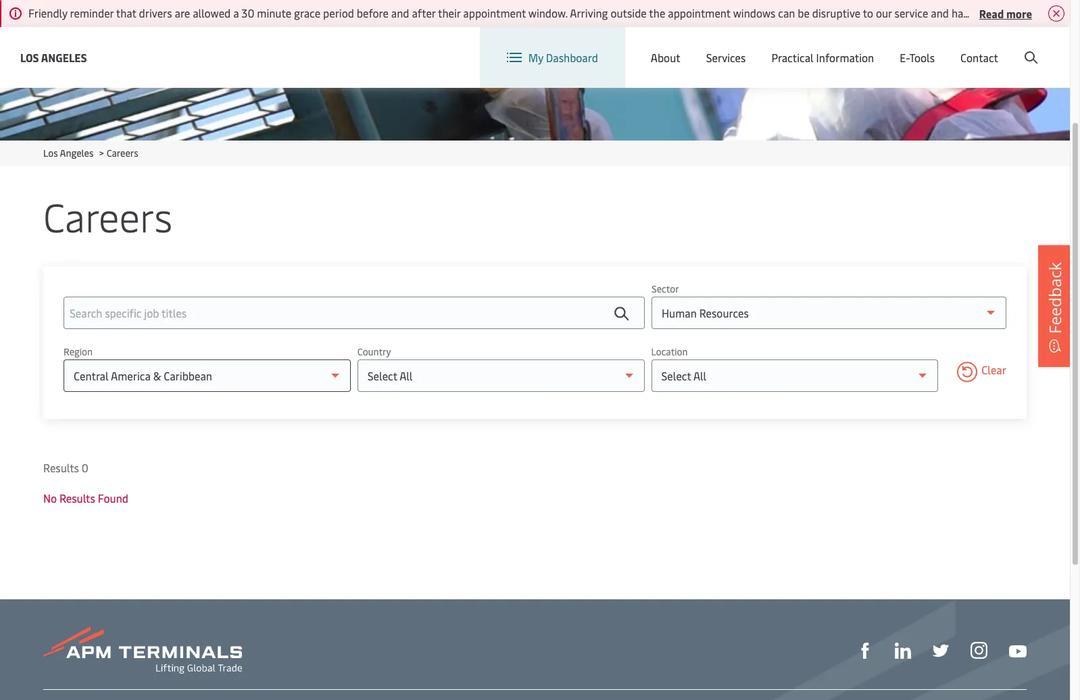 Task type: vqa. For each thing, say whether or not it's contained in the screenshot.
the bottom 'Please'
no



Task type: locate. For each thing, give the bounding box(es) containing it.
account
[[1005, 40, 1044, 54]]

appointment right their
[[463, 5, 526, 20]]

create
[[971, 40, 1002, 54]]

angeles
[[41, 50, 87, 65], [60, 147, 94, 160]]

1 horizontal spatial los
[[43, 147, 58, 160]]

and left the after in the left top of the page
[[391, 5, 409, 20]]

0 horizontal spatial appointment
[[463, 5, 526, 20]]

e-tools
[[900, 50, 935, 65]]

angeles for los angeles > careers
[[60, 147, 94, 160]]

careers down '>'
[[43, 189, 172, 243]]

location
[[724, 39, 766, 54], [651, 345, 688, 358]]

friendly reminder that drivers are allowed a 30 minute grace period before and after their appointment window. arriving outside the appointment windows can be disruptive to our service and have negative impacts on d
[[28, 5, 1080, 20]]

reminder
[[70, 5, 114, 20]]

arriving
[[570, 5, 608, 20]]

no results found
[[43, 491, 128, 506]]

are
[[175, 5, 190, 20]]

negative
[[977, 5, 1018, 20]]

los down friendly
[[20, 50, 39, 65]]

about
[[651, 50, 681, 65]]

linkedin__x28_alt_x29__3_ link
[[895, 641, 911, 659]]

period
[[323, 5, 354, 20]]

los
[[20, 50, 39, 65], [43, 147, 58, 160]]

1 and from the left
[[391, 5, 409, 20]]

0 horizontal spatial and
[[391, 5, 409, 20]]

windows
[[733, 5, 776, 20]]

and left the "have"
[[931, 5, 949, 20]]

0 vertical spatial location
[[724, 39, 766, 54]]

angeles inside the los angeles 'link'
[[41, 50, 87, 65]]

1 appointment from the left
[[463, 5, 526, 20]]

country
[[357, 345, 391, 358]]

more
[[1006, 6, 1032, 21]]

1 vertical spatial angeles
[[60, 147, 94, 160]]

los left '>'
[[43, 147, 58, 160]]

fill 44 link
[[933, 641, 949, 659]]

1 horizontal spatial and
[[931, 5, 949, 20]]

1 horizontal spatial appointment
[[668, 5, 731, 20]]

practical information
[[772, 50, 874, 65]]

location down 'sector' on the top
[[651, 345, 688, 358]]

los angeles link left '>'
[[43, 147, 94, 160]]

feedback button
[[1038, 245, 1072, 367]]

results right no
[[59, 491, 95, 506]]

friendly
[[28, 5, 67, 20]]

contact button
[[961, 27, 998, 88]]

angeles left '>'
[[60, 147, 94, 160]]

los angeles link down friendly
[[20, 49, 87, 66]]

can
[[778, 5, 795, 20]]

allowed
[[193, 5, 231, 20]]

switch location button
[[668, 39, 766, 54]]

information
[[816, 50, 874, 65]]

my dashboard button
[[507, 27, 598, 88]]

service
[[895, 5, 928, 20]]

drivers
[[139, 5, 172, 20]]

e-
[[900, 50, 909, 65]]

our
[[876, 5, 892, 20]]

switch location
[[690, 39, 766, 54]]

youtube image
[[1009, 645, 1027, 658]]

shape link
[[857, 641, 873, 659]]

contact
[[961, 50, 998, 65]]

results left 0
[[43, 460, 79, 475]]

1 vertical spatial los
[[43, 147, 58, 160]]

los angeles link
[[20, 49, 87, 66], [43, 147, 94, 160]]

location down windows
[[724, 39, 766, 54]]

global menu
[[809, 40, 871, 54]]

read
[[979, 6, 1004, 21]]

0 vertical spatial results
[[43, 460, 79, 475]]

practical
[[772, 50, 814, 65]]

the
[[649, 5, 665, 20]]

2 appointment from the left
[[668, 5, 731, 20]]

region
[[64, 345, 93, 358]]

switch
[[690, 39, 722, 54]]

careers
[[107, 147, 138, 160], [43, 189, 172, 243]]

0 horizontal spatial los
[[20, 50, 39, 65]]

instagram link
[[971, 641, 988, 659]]

angeles down friendly
[[41, 50, 87, 65]]

los angeles
[[20, 50, 87, 65]]

results 0
[[43, 460, 88, 475]]

0 vertical spatial los
[[20, 50, 39, 65]]

appointment
[[463, 5, 526, 20], [668, 5, 731, 20]]

0 vertical spatial angeles
[[41, 50, 87, 65]]

results
[[43, 460, 79, 475], [59, 491, 95, 506]]

appointment up switch on the top right of page
[[668, 5, 731, 20]]

1 vertical spatial location
[[651, 345, 688, 358]]

and
[[391, 5, 409, 20], [931, 5, 949, 20]]

dashboard
[[546, 50, 598, 65]]

careers right '>'
[[107, 147, 138, 160]]

2 and from the left
[[931, 5, 949, 20]]

about button
[[651, 27, 681, 88]]

1 horizontal spatial location
[[724, 39, 766, 54]]

practical information button
[[772, 27, 874, 88]]



Task type: describe. For each thing, give the bounding box(es) containing it.
angeles for los angeles
[[41, 50, 87, 65]]

30
[[242, 5, 254, 20]]

a
[[233, 5, 239, 20]]

1 vertical spatial results
[[59, 491, 95, 506]]

to
[[863, 5, 873, 20]]

impacts
[[1021, 5, 1059, 20]]

>
[[99, 147, 104, 160]]

disruptive
[[812, 5, 861, 20]]

0 horizontal spatial location
[[651, 345, 688, 358]]

global
[[809, 40, 841, 54]]

e-tools button
[[900, 27, 935, 88]]

minute
[[257, 5, 291, 20]]

close alert image
[[1048, 5, 1065, 22]]

before
[[357, 5, 389, 20]]

outside
[[611, 5, 647, 20]]

after
[[412, 5, 436, 20]]

text search text field
[[64, 297, 645, 329]]

/
[[964, 40, 968, 54]]

linkedin image
[[895, 643, 911, 659]]

1 vertical spatial careers
[[43, 189, 172, 243]]

sector
[[652, 283, 679, 295]]

that
[[116, 5, 136, 20]]

instagram image
[[971, 642, 988, 659]]

feedback
[[1044, 262, 1066, 334]]

clear
[[982, 362, 1007, 377]]

menu
[[843, 40, 871, 54]]

0 vertical spatial los angeles link
[[20, 49, 87, 66]]

services
[[706, 50, 746, 65]]

los for los angeles
[[20, 50, 39, 65]]

you tube link
[[1009, 642, 1027, 659]]

0 vertical spatial careers
[[107, 147, 138, 160]]

apmt footer logo image
[[43, 627, 242, 674]]

facebook image
[[857, 643, 873, 659]]

be
[[798, 5, 810, 20]]

on
[[1062, 5, 1074, 20]]

clear button
[[957, 362, 1007, 385]]

read more button
[[979, 5, 1032, 22]]

1 vertical spatial los angeles link
[[43, 147, 94, 160]]

login / create account link
[[910, 27, 1044, 67]]

team building event at apm terminals image
[[0, 0, 1070, 141]]

los for los angeles > careers
[[43, 147, 58, 160]]

window.
[[528, 5, 568, 20]]

d
[[1077, 5, 1080, 20]]

no
[[43, 491, 57, 506]]

services button
[[706, 27, 746, 88]]

global menu button
[[780, 27, 885, 67]]

have
[[952, 5, 975, 20]]

grace
[[294, 5, 321, 20]]

twitter image
[[933, 643, 949, 659]]

los angeles > careers
[[43, 147, 138, 160]]

my
[[528, 50, 543, 65]]

login / create account
[[935, 40, 1044, 54]]

their
[[438, 5, 461, 20]]

found
[[98, 491, 128, 506]]

read more
[[979, 6, 1032, 21]]

my dashboard
[[528, 50, 598, 65]]

tools
[[909, 50, 935, 65]]

login
[[935, 40, 962, 54]]

0
[[82, 460, 88, 475]]

Page number field
[[955, 551, 976, 573]]



